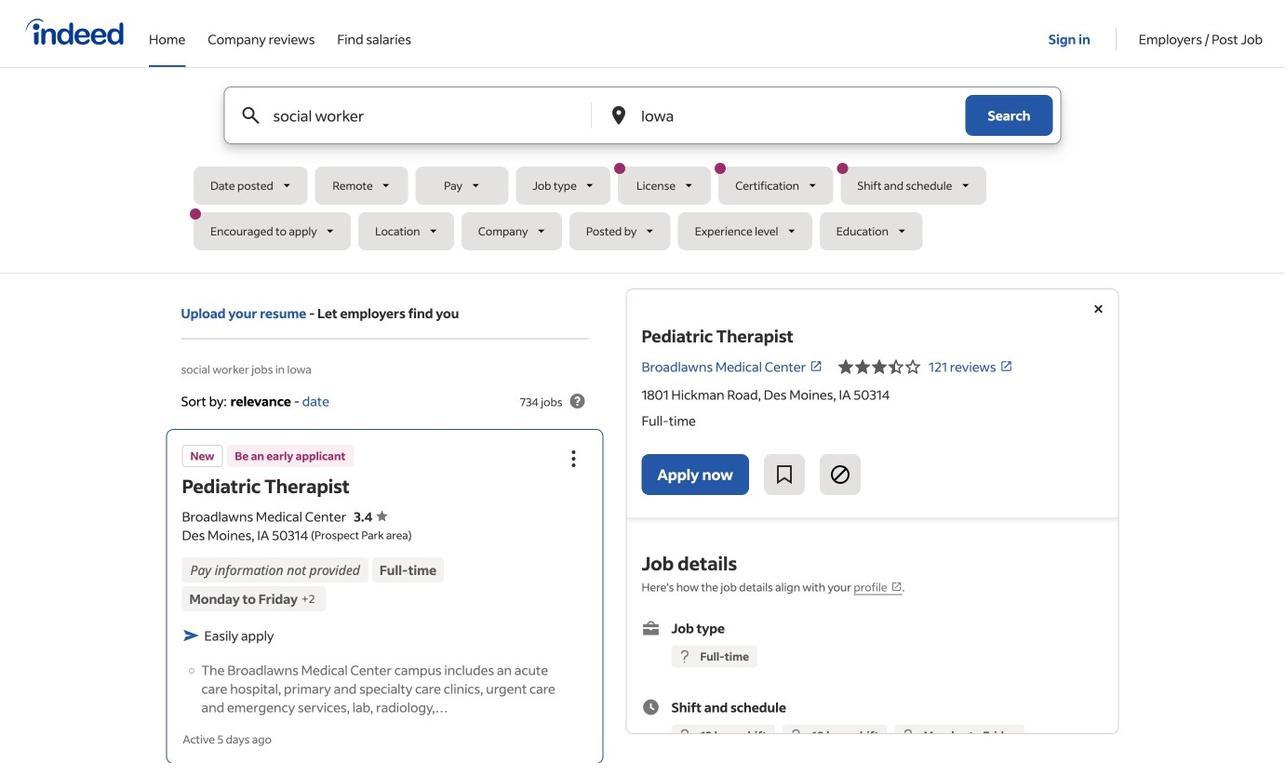 Task type: describe. For each thing, give the bounding box(es) containing it.
save this job image
[[774, 464, 796, 486]]

2 missing qualification image from the left
[[788, 728, 805, 744]]

search: Job title, keywords, or company text field
[[270, 88, 561, 143]]

3.4 out of 5 stars. link to 121 reviews company ratings (opens in a new tab) image
[[1001, 360, 1014, 373]]

0 horizontal spatial missing qualification image
[[676, 648, 693, 665]]

3.4 out of 5 stars image
[[838, 356, 922, 378]]

not interested image
[[830, 464, 852, 486]]



Task type: vqa. For each thing, say whether or not it's contained in the screenshot.
second missing qualification icon
yes



Task type: locate. For each thing, give the bounding box(es) containing it.
None search field
[[190, 87, 1092, 258]]

job preferences (opens in a new window) image
[[892, 581, 903, 593]]

1 horizontal spatial missing qualification image
[[900, 728, 917, 744]]

1 vertical spatial missing qualification image
[[900, 728, 917, 744]]

missing qualification image
[[676, 728, 693, 744], [788, 728, 805, 744]]

0 horizontal spatial missing qualification image
[[676, 728, 693, 744]]

1 missing qualification image from the left
[[676, 728, 693, 744]]

broadlawns medical center (opens in a new tab) image
[[810, 360, 823, 373]]

job actions for pediatric therapist is collapsed image
[[563, 448, 585, 470]]

0 vertical spatial missing qualification image
[[676, 648, 693, 665]]

3.4 out of five stars rating image
[[354, 508, 388, 525]]

Edit location text field
[[638, 88, 929, 143]]

close job details image
[[1088, 298, 1110, 320]]

missing qualification image
[[676, 648, 693, 665], [900, 728, 917, 744]]

1 horizontal spatial missing qualification image
[[788, 728, 805, 744]]

help icon image
[[567, 390, 589, 413]]



